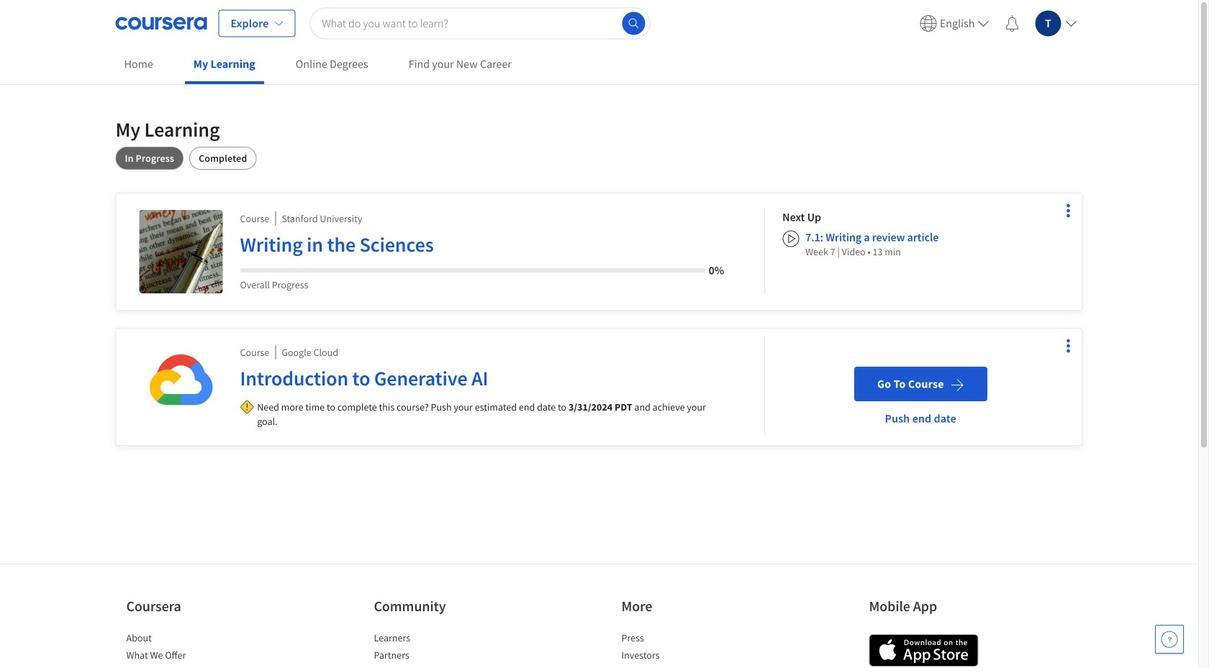 Task type: vqa. For each thing, say whether or not it's contained in the screenshot.
the for-
no



Task type: describe. For each thing, give the bounding box(es) containing it.
introduction to generative ai image
[[139, 338, 223, 422]]

download on the app store image
[[869, 635, 979, 667]]

writing in the sciences image
[[139, 210, 223, 294]]

What do you want to learn? text field
[[310, 8, 650, 39]]



Task type: locate. For each thing, give the bounding box(es) containing it.
2 horizontal spatial list
[[622, 631, 744, 669]]

more option for introduction to generative ai image
[[1059, 336, 1079, 356]]

1 list from the left
[[126, 631, 249, 669]]

2 list from the left
[[374, 631, 496, 669]]

3 list from the left
[[622, 631, 744, 669]]

list item
[[126, 631, 249, 649], [374, 631, 496, 649], [622, 631, 744, 649], [126, 649, 249, 666], [374, 649, 496, 666], [622, 649, 744, 666]]

help center image
[[1161, 631, 1179, 649]]

tab list
[[116, 147, 1083, 170]]

coursera image
[[116, 12, 207, 35]]

list
[[126, 631, 249, 669], [374, 631, 496, 669], [622, 631, 744, 669]]

1 horizontal spatial list
[[374, 631, 496, 669]]

None search field
[[310, 8, 650, 39]]

0 horizontal spatial list
[[126, 631, 249, 669]]

more option for writing in the sciences image
[[1059, 201, 1079, 221]]



